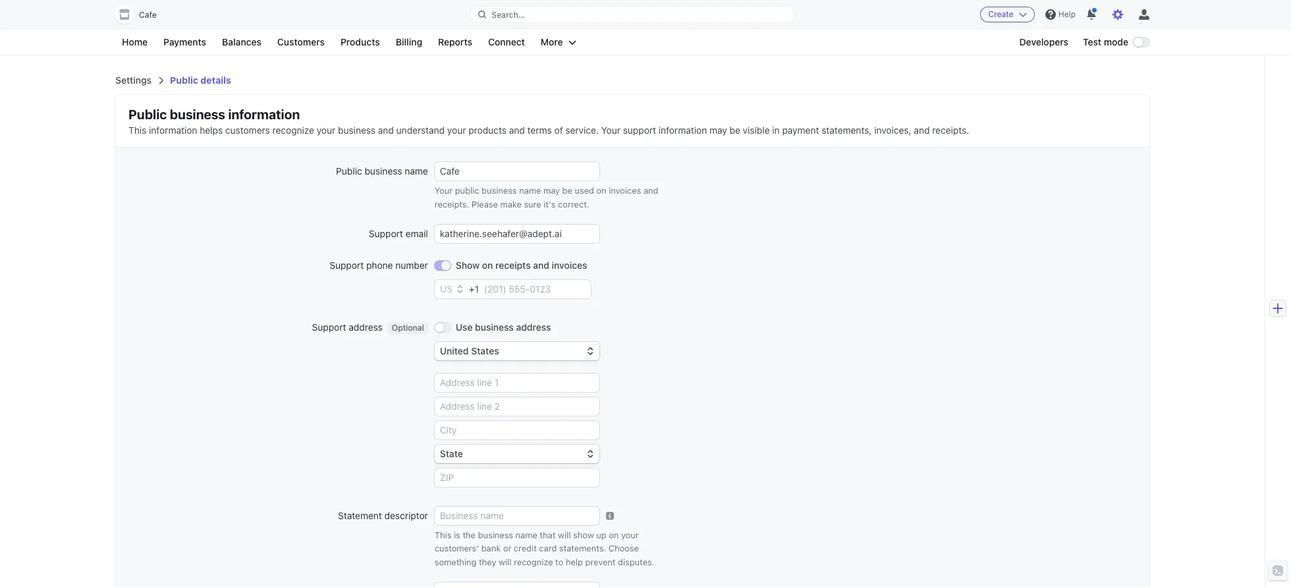 Task type: locate. For each thing, give the bounding box(es) containing it.
1 horizontal spatial address
[[516, 321, 551, 333]]

2 vertical spatial support
[[312, 321, 346, 333]]

Statement descriptor text field
[[435, 507, 600, 525]]

0 horizontal spatial recognize
[[273, 125, 314, 136]]

united
[[440, 345, 469, 356]]

1 horizontal spatial your
[[448, 125, 466, 136]]

name inside your public business name may be used on invoices and receipts. please make sure it's correct.
[[520, 185, 541, 196]]

1 vertical spatial will
[[499, 557, 512, 568]]

0 horizontal spatial may
[[544, 185, 560, 196]]

+
[[469, 283, 475, 294]]

your left support
[[602, 125, 621, 136]]

business
[[170, 107, 225, 122], [338, 125, 376, 136], [365, 165, 402, 177], [482, 185, 517, 196], [475, 321, 514, 333], [478, 530, 514, 540]]

name inside this is the business name that will show up on your customers' bank or credit card statements. choose something they will recognize to help prevent disputes.
[[516, 530, 538, 540]]

2 horizontal spatial on
[[609, 530, 619, 540]]

optional
[[392, 323, 424, 333]]

address
[[349, 321, 383, 333], [516, 321, 551, 333]]

on right used
[[597, 185, 607, 196]]

+ 1
[[469, 283, 479, 294]]

2 vertical spatial name
[[516, 530, 538, 540]]

0 vertical spatial public
[[170, 74, 198, 86]]

0 horizontal spatial your
[[435, 185, 453, 196]]

cafe button
[[115, 5, 170, 24]]

0 horizontal spatial invoices
[[552, 259, 588, 271]]

products link
[[334, 34, 387, 50]]

visible
[[743, 125, 770, 136]]

your left public
[[435, 185, 453, 196]]

Address line 1 text field
[[435, 373, 600, 392]]

2 horizontal spatial public
[[336, 165, 362, 177]]

phone
[[366, 259, 393, 271]]

0 vertical spatial receipts.
[[933, 125, 970, 136]]

address left optional
[[349, 321, 383, 333]]

will
[[558, 530, 571, 540], [499, 557, 512, 568]]

public
[[170, 74, 198, 86], [129, 107, 167, 122], [336, 165, 362, 177]]

test
[[1084, 36, 1102, 47]]

1 horizontal spatial recognize
[[514, 557, 553, 568]]

information left helps
[[149, 125, 197, 136]]

and down support
[[644, 185, 659, 196]]

ZIP text field
[[435, 468, 600, 487]]

information
[[228, 107, 300, 122], [149, 125, 197, 136], [659, 125, 707, 136]]

the
[[463, 530, 476, 540]]

invoices up support phone number phone field
[[552, 259, 588, 271]]

may
[[710, 125, 728, 136], [544, 185, 560, 196]]

public for information
[[129, 107, 167, 122]]

City text field
[[435, 421, 600, 439]]

1 vertical spatial on
[[482, 259, 493, 271]]

support
[[369, 228, 403, 239], [330, 259, 364, 271], [312, 321, 346, 333]]

0 horizontal spatial be
[[563, 185, 573, 196]]

payments
[[164, 36, 206, 47]]

help
[[1059, 9, 1076, 19]]

may left visible
[[710, 125, 728, 136]]

1 horizontal spatial may
[[710, 125, 728, 136]]

1 vertical spatial support
[[330, 259, 364, 271]]

correct.
[[558, 199, 590, 209]]

this
[[129, 125, 147, 136], [435, 530, 452, 540]]

statement descriptor
[[338, 510, 428, 521]]

settings
[[115, 74, 152, 86]]

business up 'make'
[[482, 185, 517, 196]]

public inside public business information this information helps customers recognize your business and understand your products and terms of service. your support information may be visible in payment statements, invoices, and receipts.
[[129, 107, 167, 122]]

billing link
[[389, 34, 429, 50]]

1 vertical spatial this
[[435, 530, 452, 540]]

1 vertical spatial may
[[544, 185, 560, 196]]

name
[[405, 165, 428, 177], [520, 185, 541, 196], [516, 530, 538, 540]]

1 horizontal spatial on
[[597, 185, 607, 196]]

details
[[201, 74, 231, 86]]

name up sure
[[520, 185, 541, 196]]

business up bank
[[478, 530, 514, 540]]

support phone number
[[330, 259, 428, 271]]

information right support
[[659, 125, 707, 136]]

0 vertical spatial may
[[710, 125, 728, 136]]

1 horizontal spatial this
[[435, 530, 452, 540]]

cafe
[[139, 10, 157, 20]]

0 horizontal spatial address
[[349, 321, 383, 333]]

0 horizontal spatial will
[[499, 557, 512, 568]]

public details
[[170, 74, 231, 86]]

0 vertical spatial your
[[602, 125, 621, 136]]

1 vertical spatial be
[[563, 185, 573, 196]]

service.
[[566, 125, 599, 136]]

be left visible
[[730, 125, 741, 136]]

Search… text field
[[471, 6, 795, 23]]

and inside your public business name may be used on invoices and receipts. please make sure it's correct.
[[644, 185, 659, 196]]

products
[[469, 125, 507, 136]]

create button
[[981, 7, 1035, 22]]

receipts
[[496, 259, 531, 271]]

0 horizontal spatial public
[[129, 107, 167, 122]]

1 horizontal spatial receipts.
[[933, 125, 970, 136]]

1 horizontal spatial public
[[170, 74, 198, 86]]

on right show
[[482, 259, 493, 271]]

home link
[[115, 34, 154, 50]]

descriptor
[[385, 510, 428, 521]]

be
[[730, 125, 741, 136], [563, 185, 573, 196]]

and left "understand" at top left
[[378, 125, 394, 136]]

customers
[[225, 125, 270, 136]]

address up united states dropdown button
[[516, 321, 551, 333]]

will right that
[[558, 530, 571, 540]]

may up it's
[[544, 185, 560, 196]]

1 address from the left
[[349, 321, 383, 333]]

sure
[[524, 199, 542, 209]]

1 vertical spatial name
[[520, 185, 541, 196]]

1 horizontal spatial invoices
[[609, 185, 642, 196]]

bank
[[482, 543, 501, 554]]

0 horizontal spatial receipts.
[[435, 199, 470, 209]]

0 vertical spatial on
[[597, 185, 607, 196]]

on
[[597, 185, 607, 196], [482, 259, 493, 271], [609, 530, 619, 540]]

united states button
[[435, 342, 600, 360]]

and right invoices,
[[915, 125, 930, 136]]

1 vertical spatial public
[[129, 107, 167, 122]]

1 vertical spatial receipts.
[[435, 199, 470, 209]]

1 vertical spatial invoices
[[552, 259, 588, 271]]

support
[[623, 125, 657, 136]]

card
[[539, 543, 557, 554]]

make
[[501, 199, 522, 209]]

your inside your public business name may be used on invoices and receipts. please make sure it's correct.
[[435, 185, 453, 196]]

support for support email
[[369, 228, 403, 239]]

recognize down credit
[[514, 557, 553, 568]]

2 horizontal spatial your
[[622, 530, 639, 540]]

may inside your public business name may be used on invoices and receipts. please make sure it's correct.
[[544, 185, 560, 196]]

and
[[378, 125, 394, 136], [509, 125, 525, 136], [915, 125, 930, 136], [644, 185, 659, 196], [533, 259, 550, 271]]

on right up
[[609, 530, 619, 540]]

recognize
[[273, 125, 314, 136], [514, 557, 553, 568]]

0 vertical spatial support
[[369, 228, 403, 239]]

will down or
[[499, 557, 512, 568]]

receipts. right invoices,
[[933, 125, 970, 136]]

2 horizontal spatial information
[[659, 125, 707, 136]]

is
[[454, 530, 461, 540]]

be up correct.
[[563, 185, 573, 196]]

more button
[[535, 34, 583, 50]]

0 vertical spatial this
[[129, 125, 147, 136]]

Support phone number telephone field
[[479, 280, 591, 298]]

1 horizontal spatial your
[[602, 125, 621, 136]]

2 vertical spatial public
[[336, 165, 362, 177]]

0 vertical spatial invoices
[[609, 185, 642, 196]]

this left is
[[435, 530, 452, 540]]

receipts. inside public business information this information helps customers recognize your business and understand your products and terms of service. your support information may be visible in payment statements, invoices, and receipts.
[[933, 125, 970, 136]]

1 vertical spatial recognize
[[514, 557, 553, 568]]

name down "understand" at top left
[[405, 165, 428, 177]]

information up the customers
[[228, 107, 300, 122]]

this down 'settings' link
[[129, 125, 147, 136]]

developers link
[[1013, 34, 1076, 50]]

Support email text field
[[435, 225, 600, 243]]

name up credit
[[516, 530, 538, 540]]

support email
[[369, 228, 428, 239]]

invoices
[[609, 185, 642, 196], [552, 259, 588, 271]]

credit
[[514, 543, 537, 554]]

1 horizontal spatial will
[[558, 530, 571, 540]]

0 vertical spatial will
[[558, 530, 571, 540]]

0 vertical spatial be
[[730, 125, 741, 136]]

something
[[435, 557, 477, 568]]

customers
[[277, 36, 325, 47]]

1 horizontal spatial be
[[730, 125, 741, 136]]

invoices right used
[[609, 185, 642, 196]]

2 vertical spatial on
[[609, 530, 619, 540]]

recognize inside this is the business name that will show up on your customers' bank or credit card statements. choose something they will recognize to help prevent disputes.
[[514, 557, 553, 568]]

0 vertical spatial recognize
[[273, 125, 314, 136]]

recognize right the customers
[[273, 125, 314, 136]]

0 horizontal spatial information
[[149, 125, 197, 136]]

1 vertical spatial your
[[435, 185, 453, 196]]

0 horizontal spatial this
[[129, 125, 147, 136]]

receipts. down public
[[435, 199, 470, 209]]

be inside your public business name may be used on invoices and receipts. please make sure it's correct.
[[563, 185, 573, 196]]



Task type: describe. For each thing, give the bounding box(es) containing it.
please
[[472, 199, 498, 209]]

and left terms
[[509, 125, 525, 136]]

use business address
[[456, 321, 551, 333]]

balances
[[222, 36, 262, 47]]

that
[[540, 530, 556, 540]]

business up public business name
[[338, 125, 376, 136]]

receipts. inside your public business name may be used on invoices and receipts. please make sure it's correct.
[[435, 199, 470, 209]]

business up helps
[[170, 107, 225, 122]]

products
[[341, 36, 380, 47]]

reports
[[438, 36, 473, 47]]

create
[[989, 9, 1014, 19]]

of
[[555, 125, 563, 136]]

Address line 2 text field
[[435, 397, 600, 416]]

your inside this is the business name that will show up on your customers' bank or credit card statements. choose something they will recognize to help prevent disputes.
[[622, 530, 639, 540]]

they
[[479, 557, 497, 568]]

united states
[[440, 345, 499, 356]]

0 vertical spatial name
[[405, 165, 428, 177]]

used
[[575, 185, 595, 196]]

use
[[456, 321, 473, 333]]

it's
[[544, 199, 556, 209]]

on inside this is the business name that will show up on your customers' bank or credit card statements. choose something they will recognize to help prevent disputes.
[[609, 530, 619, 540]]

public business information this information helps customers recognize your business and understand your products and terms of service. your support information may be visible in payment statements, invoices, and receipts.
[[129, 107, 970, 136]]

choose
[[609, 543, 639, 554]]

this inside this is the business name that will show up on your customers' bank or credit card statements. choose something they will recognize to help prevent disputes.
[[435, 530, 452, 540]]

reports link
[[432, 34, 479, 50]]

business inside this is the business name that will show up on your customers' bank or credit card statements. choose something they will recognize to help prevent disputes.
[[478, 530, 514, 540]]

prevent
[[586, 557, 616, 568]]

1 horizontal spatial information
[[228, 107, 300, 122]]

invoices inside your public business name may be used on invoices and receipts. please make sure it's correct.
[[609, 185, 642, 196]]

connect
[[488, 36, 525, 47]]

search…
[[492, 10, 525, 19]]

1
[[475, 283, 479, 294]]

show
[[456, 259, 480, 271]]

customers link
[[271, 34, 332, 50]]

mode
[[1105, 36, 1129, 47]]

on inside your public business name may be used on invoices and receipts. please make sure it's correct.
[[597, 185, 607, 196]]

billing
[[396, 36, 423, 47]]

business up states
[[475, 321, 514, 333]]

support address
[[312, 321, 383, 333]]

your inside public business information this information helps customers recognize your business and understand your products and terms of service. your support information may be visible in payment statements, invoices, and receipts.
[[602, 125, 621, 136]]

and up support phone number phone field
[[533, 259, 550, 271]]

this inside public business information this information helps customers recognize your business and understand your products and terms of service. your support information may be visible in payment statements, invoices, and receipts.
[[129, 125, 147, 136]]

recognize inside public business information this information helps customers recognize your business and understand your products and terms of service. your support information may be visible in payment statements, invoices, and receipts.
[[273, 125, 314, 136]]

public business name
[[336, 165, 428, 177]]

connect link
[[482, 34, 532, 50]]

2 address from the left
[[516, 321, 551, 333]]

developers
[[1020, 36, 1069, 47]]

home
[[122, 36, 148, 47]]

statement
[[338, 510, 382, 521]]

show on receipts and invoices
[[456, 259, 588, 271]]

statements,
[[822, 125, 872, 136]]

up
[[597, 530, 607, 540]]

be inside public business information this information helps customers recognize your business and understand your products and terms of service. your support information may be visible in payment statements, invoices, and receipts.
[[730, 125, 741, 136]]

support for support address
[[312, 321, 346, 333]]

payments link
[[157, 34, 213, 50]]

number
[[396, 259, 428, 271]]

show
[[574, 530, 594, 540]]

statements.
[[560, 543, 607, 554]]

test mode
[[1084, 36, 1129, 47]]

your public business name may be used on invoices and receipts. please make sure it's correct.
[[435, 185, 659, 209]]

business inside your public business name may be used on invoices and receipts. please make sure it's correct.
[[482, 185, 517, 196]]

disputes.
[[618, 557, 655, 568]]

or
[[503, 543, 512, 554]]

terms
[[528, 125, 552, 136]]

may inside public business information this information helps customers recognize your business and understand your products and terms of service. your support information may be visible in payment statements, invoices, and receipts.
[[710, 125, 728, 136]]

invoices,
[[875, 125, 912, 136]]

payment
[[783, 125, 820, 136]]

more
[[541, 36, 563, 47]]

0 horizontal spatial on
[[482, 259, 493, 271]]

in
[[773, 125, 780, 136]]

email
[[406, 228, 428, 239]]

public for name
[[336, 165, 362, 177]]

public
[[455, 185, 480, 196]]

business down "understand" at top left
[[365, 165, 402, 177]]

states
[[471, 345, 499, 356]]

this is the business name that will show up on your customers' bank or credit card statements. choose something they will recognize to help prevent disputes.
[[435, 530, 655, 568]]

balances link
[[216, 34, 268, 50]]

help
[[566, 557, 583, 568]]

help button
[[1041, 4, 1082, 25]]

Search… search field
[[471, 6, 795, 23]]

to
[[556, 557, 564, 568]]

customers'
[[435, 543, 479, 554]]

Public business name text field
[[435, 162, 600, 181]]

settings link
[[115, 74, 152, 86]]

understand
[[397, 125, 445, 136]]

0 horizontal spatial your
[[317, 125, 336, 136]]

helps
[[200, 125, 223, 136]]

support for support phone number
[[330, 259, 364, 271]]



Task type: vqa. For each thing, say whether or not it's contained in the screenshot.
This inside THIS IS THE BUSINESS NAME THAT WILL SHOW UP ON YOUR CUSTOMERS' BANK OR CREDIT CARD STATEMENTS. CHOOSE SOMETHING THEY WILL RECOGNIZE TO HELP PREVENT DISPUTES.
yes



